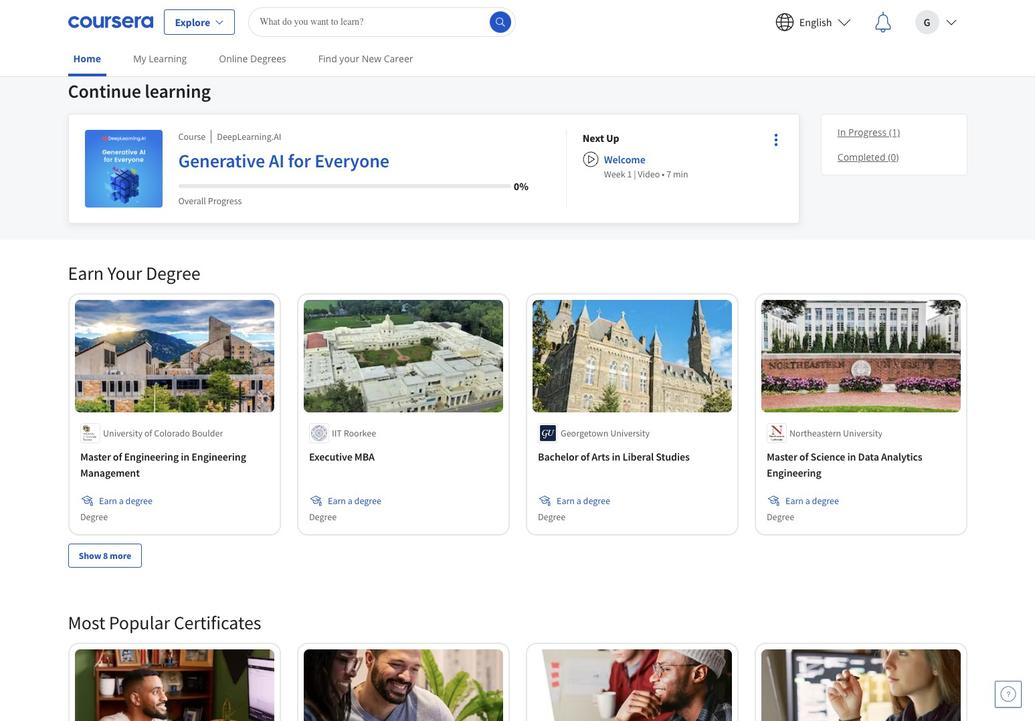 Task type: describe. For each thing, give the bounding box(es) containing it.
earn for executive mba
[[328, 494, 346, 507]]

0 horizontal spatial your
[[107, 261, 142, 285]]

show 8 more
[[79, 549, 131, 561]]

generative ai for everyone link
[[178, 149, 529, 178]]

show
[[79, 549, 101, 561]]

liberal
[[623, 450, 654, 463]]

coursera image
[[68, 11, 153, 32]]

analytics
[[881, 450, 923, 463]]

explore button
[[164, 9, 235, 34]]

iit roorkee
[[332, 427, 376, 439]]

of for colorado
[[144, 427, 152, 439]]

1 horizontal spatial your
[[788, 21, 808, 35]]

career
[[384, 52, 413, 65]]

(1)
[[890, 126, 901, 139]]

earn for bachelor of arts in liberal studies
[[557, 494, 575, 507]]

georgetown university
[[561, 427, 650, 439]]

is
[[862, 21, 869, 35]]

generative
[[178, 149, 265, 173]]

next
[[583, 131, 605, 145]]

more
[[110, 549, 131, 561]]

engineering inside master of science in data analytics engineering
[[767, 466, 822, 479]]

earn a degree for executive mba
[[328, 494, 381, 507]]

degree for bachelor of arts in liberal studies
[[583, 494, 610, 507]]

earn a degree for master of science in data analytics engineering
[[786, 494, 839, 507]]

your career goal is to switch roles
[[788, 21, 939, 35]]

a for bachelor of arts in liberal studies
[[577, 494, 581, 507]]

university of colorado boulder
[[103, 427, 223, 439]]

min
[[673, 168, 689, 180]]

colorado
[[154, 427, 190, 439]]

popular
[[109, 610, 170, 634]]

master of engineering in engineering management
[[80, 450, 246, 479]]

in progress (1) link
[[833, 120, 956, 145]]

continue
[[68, 79, 141, 103]]

7
[[667, 168, 672, 180]]

What do you want to learn? text field
[[249, 7, 516, 36]]

a for executive mba
[[348, 494, 352, 507]]

my
[[133, 52, 146, 65]]

|
[[634, 168, 636, 180]]

overall progress
[[178, 195, 242, 207]]

roorkee
[[344, 427, 376, 439]]

generative ai for everyone
[[178, 149, 390, 173]]

data
[[858, 450, 879, 463]]

explore
[[175, 15, 210, 28]]

university for master
[[843, 427, 883, 439]]

most
[[68, 610, 105, 634]]

main content containing continue learning
[[0, 4, 1036, 721]]

bachelor of arts in liberal studies link
[[538, 448, 727, 464]]

course
[[178, 131, 206, 143]]

everyone
[[315, 149, 390, 173]]

up
[[607, 131, 620, 145]]

executive
[[309, 450, 352, 463]]

online degrees link
[[214, 44, 292, 74]]

progress for in
[[849, 126, 887, 139]]

certificates
[[174, 610, 261, 634]]

learning
[[149, 52, 187, 65]]

studies
[[656, 450, 690, 463]]

english
[[800, 15, 832, 28]]

learning
[[145, 79, 211, 103]]

online
[[219, 52, 248, 65]]

degree for master of science in data analytics engineering
[[767, 511, 794, 523]]

1
[[628, 168, 632, 180]]

most popular certificates collection element
[[60, 589, 976, 721]]

a for master of science in data analytics engineering
[[806, 494, 810, 507]]

8
[[103, 549, 108, 561]]

executive mba link
[[309, 448, 498, 464]]

g
[[924, 15, 931, 28]]

goal
[[840, 21, 859, 35]]

degree for executive mba
[[354, 494, 381, 507]]

master of science in data analytics engineering
[[767, 450, 923, 479]]

degree for master of engineering in engineering management
[[80, 511, 108, 523]]

a for master of engineering in engineering management
[[119, 494, 123, 507]]

master for master of engineering in engineering management
[[80, 450, 111, 463]]

new
[[362, 52, 382, 65]]

earn for master of science in data analytics engineering
[[786, 494, 804, 507]]

0%
[[514, 179, 529, 193]]

in
[[838, 126, 846, 139]]

executive mba
[[309, 450, 375, 463]]

in for data
[[848, 450, 856, 463]]

completed
[[838, 151, 886, 163]]

master of science in data analytics engineering link
[[767, 448, 956, 480]]

repeat image
[[771, 72, 787, 88]]

degree for master of science in data analytics engineering
[[812, 494, 839, 507]]



Task type: locate. For each thing, give the bounding box(es) containing it.
engineering down boulder
[[191, 450, 246, 463]]

0 horizontal spatial master
[[80, 450, 111, 463]]

3 degree from the left
[[583, 494, 610, 507]]

management
[[80, 466, 140, 479]]

show 8 more button
[[68, 543, 142, 567]]

degree for master of engineering in engineering management
[[125, 494, 152, 507]]

deeplearning.ai
[[217, 131, 282, 143]]

1 degree from the left
[[125, 494, 152, 507]]

mba
[[354, 450, 375, 463]]

earn
[[68, 261, 104, 285], [99, 494, 117, 507], [328, 494, 346, 507], [557, 494, 575, 507], [786, 494, 804, 507]]

master
[[80, 450, 111, 463], [767, 450, 798, 463]]

2 master from the left
[[767, 450, 798, 463]]

earn a degree for master of engineering in engineering management
[[99, 494, 152, 507]]

degree down master of science in data analytics engineering
[[812, 494, 839, 507]]

northeastern university
[[790, 427, 883, 439]]

engineering down science
[[767, 466, 822, 479]]

earn a degree for bachelor of arts in liberal studies
[[557, 494, 610, 507]]

master for master of science in data analytics engineering
[[767, 450, 798, 463]]

find your new career link
[[313, 44, 419, 74]]

1 vertical spatial progress
[[208, 195, 242, 207]]

home link
[[68, 44, 106, 76]]

switch
[[882, 21, 913, 35]]

master inside master of science in data analytics engineering
[[767, 450, 798, 463]]

progress
[[849, 126, 887, 139], [208, 195, 242, 207]]

earn a degree down the management
[[99, 494, 152, 507]]

in down "colorado"
[[181, 450, 189, 463]]

degree down arts at the right bottom
[[583, 494, 610, 507]]

0 horizontal spatial engineering
[[124, 450, 179, 463]]

degree down mba
[[354, 494, 381, 507]]

bachelor of arts in liberal studies
[[538, 450, 690, 463]]

a down bachelor
[[577, 494, 581, 507]]

in for liberal
[[612, 450, 621, 463]]

of for engineering
[[113, 450, 122, 463]]

welcome
[[604, 153, 646, 166]]

1 in from the left
[[181, 450, 189, 463]]

boulder
[[192, 427, 223, 439]]

2 in from the left
[[612, 450, 621, 463]]

of for science
[[800, 450, 809, 463]]

help center image
[[1001, 686, 1017, 702]]

0 horizontal spatial progress
[[208, 195, 242, 207]]

of for arts
[[581, 450, 590, 463]]

master of engineering in engineering management link
[[80, 448, 269, 480]]

4 a from the left
[[806, 494, 810, 507]]

3 university from the left
[[843, 427, 883, 439]]

my learning link
[[128, 44, 192, 74]]

video
[[638, 168, 660, 180]]

2 horizontal spatial engineering
[[767, 466, 822, 479]]

university for bachelor
[[610, 427, 650, 439]]

week
[[604, 168, 626, 180]]

of inside master of science in data analytics engineering
[[800, 450, 809, 463]]

generative ai for everyone image
[[85, 130, 162, 208]]

home
[[73, 52, 101, 65]]

earn a degree down mba
[[328, 494, 381, 507]]

progress for overall
[[208, 195, 242, 207]]

northeastern
[[790, 427, 841, 439]]

university up the management
[[103, 427, 142, 439]]

master inside master of engineering in engineering management
[[80, 450, 111, 463]]

4 degree from the left
[[812, 494, 839, 507]]

earn for master of engineering in engineering management
[[99, 494, 117, 507]]

career
[[810, 21, 838, 35]]

earn your degree
[[68, 261, 200, 285]]

1 horizontal spatial university
[[610, 427, 650, 439]]

0 horizontal spatial university
[[103, 427, 142, 439]]

iit
[[332, 427, 342, 439]]

3 a from the left
[[577, 494, 581, 507]]

2 a from the left
[[348, 494, 352, 507]]

main content
[[0, 4, 1036, 721]]

1 horizontal spatial progress
[[849, 126, 887, 139]]

roles
[[915, 21, 939, 35]]

0 vertical spatial your
[[788, 21, 808, 35]]

degrees
[[250, 52, 286, 65]]

degree for executive mba
[[309, 511, 336, 523]]

1 horizontal spatial engineering
[[191, 450, 246, 463]]

university up bachelor of arts in liberal studies link
[[610, 427, 650, 439]]

1 university from the left
[[103, 427, 142, 439]]

1 horizontal spatial in
[[612, 450, 621, 463]]

engineering down university of colorado boulder
[[124, 450, 179, 463]]

arts
[[592, 450, 610, 463]]

bachelor
[[538, 450, 578, 463]]

0 vertical spatial progress
[[849, 126, 887, 139]]

a down executive mba
[[348, 494, 352, 507]]

earn a degree down arts at the right bottom
[[557, 494, 610, 507]]

1 vertical spatial your
[[107, 261, 142, 285]]

earn your degree collection element
[[60, 240, 976, 589]]

in inside master of science in data analytics engineering
[[848, 450, 856, 463]]

a
[[119, 494, 123, 507], [348, 494, 352, 507], [577, 494, 581, 507], [806, 494, 810, 507]]

master up the management
[[80, 450, 111, 463]]

welcome week 1 | video • 7 min
[[604, 153, 689, 180]]

2 horizontal spatial in
[[848, 450, 856, 463]]

in progress (1)
[[838, 126, 901, 139]]

find
[[319, 52, 337, 65]]

completed (0)
[[838, 151, 899, 163]]

more option for generative ai for everyone image
[[767, 131, 786, 149]]

of left science
[[800, 450, 809, 463]]

2 university from the left
[[610, 427, 650, 439]]

2 horizontal spatial university
[[843, 427, 883, 439]]

3 in from the left
[[848, 450, 856, 463]]

2 earn a degree from the left
[[328, 494, 381, 507]]

1 earn a degree from the left
[[99, 494, 152, 507]]

university up data at the right bottom of the page
[[843, 427, 883, 439]]

of left "colorado"
[[144, 427, 152, 439]]

2 degree from the left
[[354, 494, 381, 507]]

find your new career
[[319, 52, 413, 65]]

a down the management
[[119, 494, 123, 507]]

degree
[[125, 494, 152, 507], [354, 494, 381, 507], [583, 494, 610, 507], [812, 494, 839, 507]]

continue learning
[[68, 79, 211, 103]]

0 horizontal spatial in
[[181, 450, 189, 463]]

in
[[181, 450, 189, 463], [612, 450, 621, 463], [848, 450, 856, 463]]

ai
[[269, 149, 285, 173]]

earn a degree down science
[[786, 494, 839, 507]]

overall
[[178, 195, 206, 207]]

in inside master of engineering in engineering management
[[181, 450, 189, 463]]

georgetown
[[561, 427, 608, 439]]

g button
[[905, 0, 968, 43]]

degree for bachelor of arts in liberal studies
[[538, 511, 565, 523]]

in left data at the right bottom of the page
[[848, 450, 856, 463]]

science
[[811, 450, 845, 463]]

most popular certificates
[[68, 610, 261, 634]]

3 earn a degree from the left
[[557, 494, 610, 507]]

earn a degree
[[99, 494, 152, 507], [328, 494, 381, 507], [557, 494, 610, 507], [786, 494, 839, 507]]

of inside master of engineering in engineering management
[[113, 450, 122, 463]]

1 horizontal spatial master
[[767, 450, 798, 463]]

4 earn a degree from the left
[[786, 494, 839, 507]]

my learning
[[133, 52, 187, 65]]

online degrees
[[219, 52, 286, 65]]

in right arts at the right bottom
[[612, 450, 621, 463]]

master down northeastern
[[767, 450, 798, 463]]

•
[[662, 168, 665, 180]]

of up the management
[[113, 450, 122, 463]]

next up
[[583, 131, 620, 145]]

1 master from the left
[[80, 450, 111, 463]]

progress up completed (0)
[[849, 126, 887, 139]]

(0)
[[888, 151, 899, 163]]

of left arts at the right bottom
[[581, 450, 590, 463]]

your
[[788, 21, 808, 35], [107, 261, 142, 285]]

degree down the management
[[125, 494, 152, 507]]

progress right the 'overall'
[[208, 195, 242, 207]]

your
[[340, 52, 360, 65]]

engineering
[[124, 450, 179, 463], [191, 450, 246, 463], [767, 466, 822, 479]]

in for engineering
[[181, 450, 189, 463]]

english button
[[765, 0, 862, 43]]

None search field
[[249, 7, 516, 36]]

completed (0) link
[[833, 145, 956, 169]]

a down master of science in data analytics engineering
[[806, 494, 810, 507]]

of
[[144, 427, 152, 439], [113, 450, 122, 463], [581, 450, 590, 463], [800, 450, 809, 463]]

1 a from the left
[[119, 494, 123, 507]]

for
[[288, 149, 311, 173]]

to
[[871, 21, 880, 35]]



Task type: vqa. For each thing, say whether or not it's contained in the screenshot.
'Next Up'
yes



